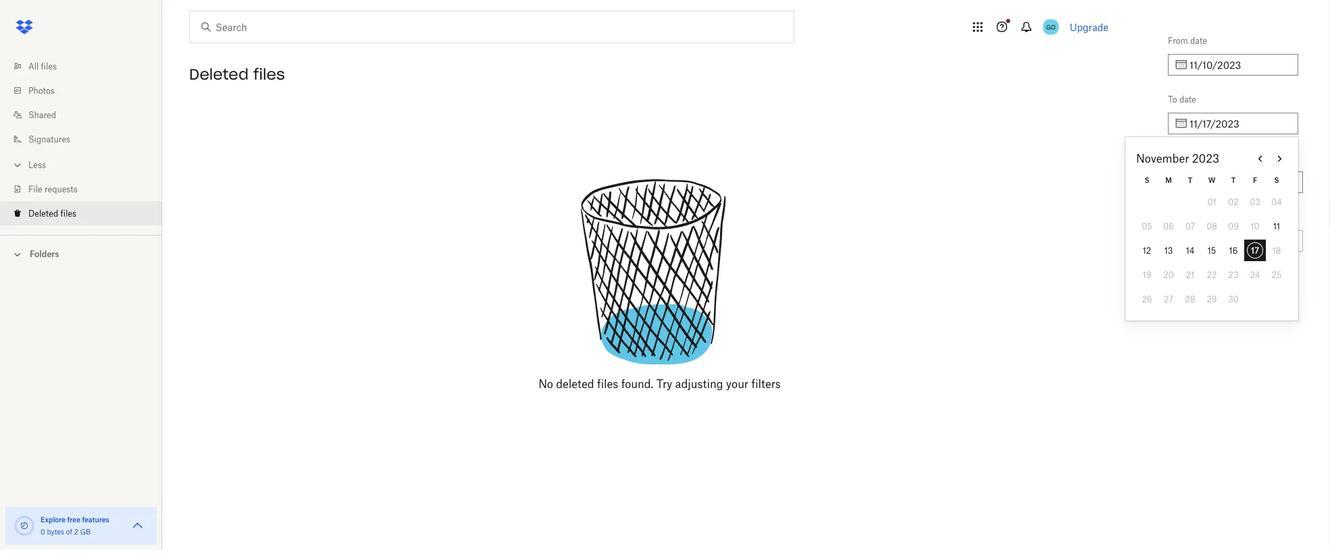 Task type: describe. For each thing, give the bounding box(es) containing it.
10 button
[[1245, 216, 1266, 237]]

2023
[[1193, 152, 1220, 165]]

file requests
[[28, 184, 78, 194]]

less image
[[11, 158, 24, 172]]

1 t from the left
[[1188, 176, 1193, 184]]

30 button
[[1223, 289, 1245, 310]]

25
[[1272, 270, 1282, 280]]

0 vertical spatial deleted
[[189, 65, 249, 84]]

27
[[1164, 294, 1174, 304]]

14 button
[[1180, 240, 1202, 262]]

03 button
[[1245, 191, 1266, 213]]

november 2023
[[1137, 152, 1220, 165]]

11 button
[[1266, 216, 1288, 237]]

01 button
[[1202, 191, 1223, 213]]

18 button
[[1266, 240, 1288, 262]]

quota usage element
[[14, 516, 35, 537]]

07
[[1186, 221, 1196, 231]]

29
[[1207, 294, 1217, 304]]

shared
[[28, 110, 56, 120]]

07 button
[[1180, 216, 1202, 237]]

30
[[1229, 294, 1239, 304]]

deleted
[[556, 378, 594, 391]]

12 button
[[1137, 240, 1158, 262]]

08
[[1207, 221, 1218, 231]]

0
[[41, 528, 45, 537]]

files inside list item
[[61, 208, 76, 219]]

02
[[1229, 197, 1239, 207]]

signatures link
[[11, 127, 162, 151]]

17 button
[[1245, 240, 1266, 262]]

28 button
[[1180, 289, 1202, 310]]

photos link
[[11, 78, 162, 103]]

requests
[[45, 184, 78, 194]]

14
[[1186, 246, 1195, 256]]

from
[[1168, 35, 1189, 46]]

by
[[1201, 153, 1210, 163]]

09 button
[[1223, 216, 1245, 237]]

13 button
[[1158, 240, 1180, 262]]

folders
[[30, 249, 59, 259]]

24 button
[[1245, 264, 1266, 286]]

From date text field
[[1190, 57, 1291, 72]]

23 button
[[1223, 264, 1245, 286]]

06 button
[[1158, 216, 1180, 237]]

19 button
[[1137, 264, 1158, 286]]

24
[[1251, 270, 1261, 280]]

19
[[1143, 270, 1152, 280]]

upgrade link
[[1070, 21, 1109, 33]]

05 button
[[1137, 216, 1158, 237]]

w
[[1209, 176, 1216, 184]]

15 button
[[1202, 240, 1223, 262]]

deleted files list item
[[0, 201, 162, 226]]

01
[[1208, 197, 1217, 207]]

17
[[1252, 246, 1260, 256]]

16
[[1230, 246, 1238, 256]]

20
[[1164, 270, 1174, 280]]

all files link
[[11, 54, 162, 78]]

25 button
[[1266, 264, 1288, 286]]

04
[[1272, 197, 1282, 207]]

23
[[1229, 270, 1239, 280]]

m
[[1166, 176, 1172, 184]]

20 button
[[1158, 264, 1180, 286]]

november
[[1137, 152, 1190, 165]]



Task type: vqa. For each thing, say whether or not it's contained in the screenshot.
10
yes



Task type: locate. For each thing, give the bounding box(es) containing it.
2 vertical spatial deleted
[[28, 208, 58, 219]]

0 horizontal spatial t
[[1188, 176, 1193, 184]]

09
[[1229, 221, 1239, 231]]

22 button
[[1202, 264, 1223, 286]]

0 horizontal spatial deleted files
[[28, 208, 76, 219]]

To date text field
[[1190, 116, 1291, 131]]

in
[[1168, 212, 1176, 222]]

deleted files
[[189, 65, 285, 84], [28, 208, 76, 219]]

free
[[67, 516, 80, 524]]

1 horizontal spatial deleted files
[[189, 65, 285, 84]]

to date
[[1168, 94, 1197, 104]]

26 button
[[1137, 289, 1158, 310]]

16 button
[[1223, 240, 1245, 262]]

signatures
[[28, 134, 70, 144]]

folders button
[[0, 244, 162, 264]]

upgrade
[[1070, 21, 1109, 33]]

deleted files inside list item
[[28, 208, 76, 219]]

0 horizontal spatial s
[[1145, 176, 1150, 184]]

1 vertical spatial deleted files
[[28, 208, 76, 219]]

found.
[[622, 378, 654, 391]]

of
[[66, 528, 72, 537]]

deleted inside deleted files link
[[28, 208, 58, 219]]

explore
[[41, 516, 66, 524]]

date for from date
[[1191, 35, 1208, 46]]

file
[[28, 184, 42, 194]]

06
[[1164, 221, 1174, 231]]

bytes
[[47, 528, 64, 537]]

1 vertical spatial deleted
[[1168, 153, 1198, 163]]

adjusting
[[676, 378, 723, 391]]

file requests link
[[11, 177, 162, 201]]

gb
[[80, 528, 91, 537]]

03
[[1250, 197, 1261, 207]]

04 button
[[1266, 191, 1288, 213]]

13
[[1165, 246, 1173, 256]]

s
[[1145, 176, 1150, 184], [1275, 176, 1280, 184]]

29 button
[[1202, 289, 1223, 310]]

27 button
[[1158, 289, 1180, 310]]

try
[[657, 378, 673, 391]]

all files
[[28, 61, 57, 71]]

26
[[1142, 294, 1153, 304]]

filters
[[752, 378, 781, 391]]

21
[[1186, 270, 1195, 280]]

date right from
[[1191, 35, 1208, 46]]

2 horizontal spatial deleted
[[1168, 153, 1198, 163]]

0 vertical spatial date
[[1191, 35, 1208, 46]]

02 button
[[1223, 191, 1245, 213]]

explore free features 0 bytes of 2 gb
[[41, 516, 109, 537]]

photos
[[28, 85, 55, 96]]

t left the f
[[1232, 176, 1236, 184]]

28
[[1186, 294, 1196, 304]]

12
[[1143, 246, 1152, 256]]

1 horizontal spatial t
[[1232, 176, 1236, 184]]

date right to
[[1180, 94, 1197, 104]]

s right the f
[[1275, 176, 1280, 184]]

1 s from the left
[[1145, 176, 1150, 184]]

dropbox image
[[11, 14, 38, 41]]

s left m
[[1145, 176, 1150, 184]]

all
[[28, 61, 39, 71]]

features
[[82, 516, 109, 524]]

1 horizontal spatial s
[[1275, 176, 1280, 184]]

deleted by
[[1168, 153, 1210, 163]]

1 vertical spatial date
[[1180, 94, 1197, 104]]

your
[[726, 378, 749, 391]]

shared link
[[11, 103, 162, 127]]

f
[[1254, 176, 1258, 184]]

15
[[1208, 246, 1217, 256]]

0 vertical spatial deleted files
[[189, 65, 285, 84]]

list containing all files
[[0, 46, 162, 235]]

0 horizontal spatial deleted
[[28, 208, 58, 219]]

11
[[1274, 221, 1281, 231]]

t left 'w'
[[1188, 176, 1193, 184]]

2 t from the left
[[1232, 176, 1236, 184]]

to
[[1168, 94, 1178, 104]]

from date
[[1168, 35, 1208, 46]]

21 button
[[1180, 264, 1202, 286]]

08 button
[[1202, 216, 1223, 237]]

10
[[1251, 221, 1260, 231]]

22
[[1207, 270, 1217, 280]]

18
[[1273, 246, 1281, 256]]

list
[[0, 46, 162, 235]]

t
[[1188, 176, 1193, 184], [1232, 176, 1236, 184]]

less
[[28, 160, 46, 170]]

folder
[[1178, 212, 1200, 222]]

files
[[41, 61, 57, 71], [253, 65, 285, 84], [61, 208, 76, 219], [597, 378, 619, 391]]

date for to date
[[1180, 94, 1197, 104]]

2 s from the left
[[1275, 176, 1280, 184]]

05
[[1142, 221, 1153, 231]]

1 horizontal spatial deleted
[[189, 65, 249, 84]]

deleted files link
[[11, 201, 162, 226]]

no
[[539, 378, 553, 391]]

no deleted files found. try adjusting your filters
[[539, 378, 781, 391]]

date
[[1191, 35, 1208, 46], [1180, 94, 1197, 104]]



